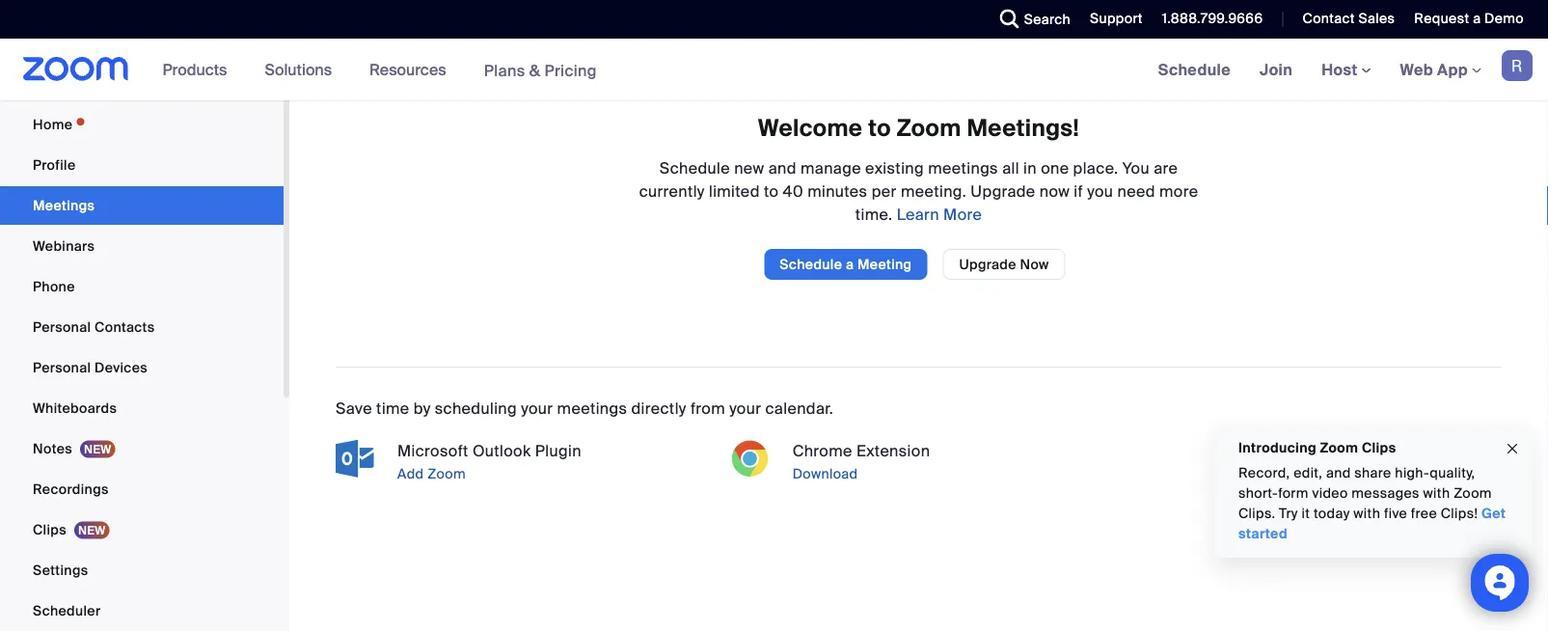 Task type: describe. For each thing, give the bounding box(es) containing it.
schedule a meeting button
[[764, 249, 928, 280]]

schedule link
[[1144, 39, 1246, 100]]

add zoom link
[[394, 462, 712, 485]]

short-
[[1239, 484, 1279, 502]]

you
[[1123, 158, 1150, 178]]

welcome to zoom meetings!
[[758, 113, 1080, 143]]

record,
[[1239, 464, 1290, 482]]

phone link
[[0, 267, 284, 306]]

1.888.799.9666 button up schedule link
[[1162, 10, 1263, 27]]

profile
[[33, 156, 76, 174]]

schedule for schedule a meeting
[[780, 255, 843, 273]]

product information navigation
[[148, 39, 612, 102]]

1.888.799.9666
[[1162, 10, 1263, 27]]

40
[[783, 181, 804, 201]]

zoom inside microsoft outlook plugin add zoom
[[428, 464, 466, 482]]

plans
[[484, 60, 525, 80]]

download
[[793, 464, 858, 482]]

&
[[529, 60, 541, 80]]

1 horizontal spatial clips
[[1362, 439, 1397, 456]]

plans & pricing
[[484, 60, 597, 80]]

whiteboards link
[[0, 389, 284, 427]]

1.888.799.9666 button up join
[[1148, 0, 1268, 39]]

meetings link
[[0, 186, 284, 225]]

place.
[[1073, 158, 1119, 178]]

all
[[1003, 158, 1020, 178]]

home link
[[0, 105, 284, 144]]

phone
[[33, 277, 75, 295]]

recordings
[[33, 480, 109, 498]]

contacts
[[95, 318, 155, 336]]

add
[[398, 464, 424, 482]]

form
[[1279, 484, 1309, 502]]

home
[[33, 115, 73, 133]]

zoom inside record, edit, and share high-quality, short-form video messages with zoom clips. try it today with five free clips!
[[1454, 484, 1492, 502]]

upgrade inside schedule new and manage existing meetings all in one place. you are currently limited to 40 minutes per meeting. upgrade now if you need more time.
[[971, 181, 1036, 201]]

more
[[944, 204, 982, 224]]

scheduling
[[435, 398, 517, 418]]

today
[[1314, 505, 1350, 522]]

meetings!
[[967, 113, 1080, 143]]

0 horizontal spatial with
[[1354, 505, 1381, 522]]

save
[[336, 398, 372, 418]]

search button
[[986, 0, 1076, 39]]

zoom logo image
[[23, 57, 129, 81]]

scheduler link
[[0, 591, 284, 630]]

more
[[1160, 181, 1199, 201]]

recordings link
[[0, 470, 284, 508]]

get started link
[[1239, 505, 1506, 543]]

settings link
[[0, 551, 284, 590]]

devices
[[95, 358, 148, 376]]

host
[[1322, 59, 1362, 80]]

1 your from the left
[[521, 398, 553, 418]]

banner containing products
[[0, 39, 1549, 102]]

microsoft
[[398, 440, 469, 461]]

free
[[1411, 505, 1438, 522]]

demo
[[1485, 10, 1524, 27]]

it
[[1302, 505, 1310, 522]]

need
[[1118, 181, 1156, 201]]

request
[[1415, 10, 1470, 27]]

get
[[1482, 505, 1506, 522]]

video
[[1313, 484, 1348, 502]]

by
[[414, 398, 431, 418]]

are
[[1154, 158, 1178, 178]]

and for share
[[1327, 464, 1351, 482]]

contact sales
[[1303, 10, 1395, 27]]

personal menu menu
[[0, 105, 284, 631]]

personal contacts link
[[0, 308, 284, 346]]

minutes
[[808, 181, 868, 201]]

one
[[1041, 158, 1069, 178]]

existing
[[866, 158, 924, 178]]

learn more
[[893, 204, 982, 224]]

zoom up edit,
[[1320, 439, 1359, 456]]

web
[[1400, 59, 1434, 80]]

close image
[[1505, 438, 1521, 460]]

solutions button
[[265, 39, 341, 100]]

meeting
[[858, 255, 912, 273]]

clips!
[[1441, 505, 1478, 522]]

if
[[1074, 181, 1083, 201]]

request a demo
[[1415, 10, 1524, 27]]

notes link
[[0, 429, 284, 468]]

quality,
[[1430, 464, 1476, 482]]

extension
[[857, 440, 930, 461]]

zoom up existing
[[897, 113, 962, 143]]

schedule a meeting
[[780, 255, 912, 273]]

web app button
[[1400, 59, 1482, 80]]

scheduler
[[33, 602, 101, 619]]

share
[[1355, 464, 1392, 482]]

a for request
[[1473, 10, 1481, 27]]

clips.
[[1239, 505, 1276, 522]]

now
[[1040, 181, 1070, 201]]

time.
[[856, 204, 893, 224]]



Task type: locate. For each thing, give the bounding box(es) containing it.
0 vertical spatial personal
[[33, 318, 91, 336]]

solutions
[[265, 59, 332, 80]]

high-
[[1396, 464, 1430, 482]]

a inside schedule a meeting button
[[846, 255, 854, 273]]

started
[[1239, 525, 1288, 543]]

banner
[[0, 39, 1549, 102]]

contact sales link
[[1288, 0, 1400, 39], [1303, 10, 1395, 27]]

0 horizontal spatial and
[[769, 158, 797, 178]]

meetings inside schedule new and manage existing meetings all in one place. you are currently limited to 40 minutes per meeting. upgrade now if you need more time.
[[928, 158, 999, 178]]

join
[[1260, 59, 1293, 80]]

2 vertical spatial schedule
[[780, 255, 843, 273]]

record, edit, and share high-quality, short-form video messages with zoom clips. try it today with five free clips!
[[1239, 464, 1492, 522]]

save time by scheduling your meetings directly from your calendar.
[[336, 398, 834, 418]]

0 horizontal spatial to
[[764, 181, 779, 201]]

1 horizontal spatial with
[[1424, 484, 1451, 502]]

1 vertical spatial schedule
[[660, 158, 730, 178]]

in
[[1024, 158, 1037, 178]]

you
[[1088, 181, 1114, 201]]

directly
[[631, 398, 687, 418]]

learn
[[897, 204, 940, 224]]

0 horizontal spatial schedule
[[660, 158, 730, 178]]

products
[[163, 59, 227, 80]]

from
[[691, 398, 725, 418]]

settings
[[33, 561, 88, 579]]

personal
[[12, 70, 77, 85]]

notes
[[33, 439, 72, 457]]

1 horizontal spatial a
[[1473, 10, 1481, 27]]

clips inside personal menu menu
[[33, 521, 67, 538]]

meetings for existing
[[928, 158, 999, 178]]

0 vertical spatial clips
[[1362, 439, 1397, 456]]

host button
[[1322, 59, 1372, 80]]

your right from
[[730, 398, 762, 418]]

schedule inside schedule new and manage existing meetings all in one place. you are currently limited to 40 minutes per meeting. upgrade now if you need more time.
[[660, 158, 730, 178]]

learn more link
[[893, 204, 982, 224]]

personal devices link
[[0, 348, 284, 387]]

0 horizontal spatial meetings
[[557, 398, 627, 418]]

personal devices
[[33, 358, 148, 376]]

1 vertical spatial meetings
[[557, 398, 627, 418]]

a
[[1473, 10, 1481, 27], [846, 255, 854, 273]]

personal up "whiteboards"
[[33, 358, 91, 376]]

to inside schedule new and manage existing meetings all in one place. you are currently limited to 40 minutes per meeting. upgrade now if you need more time.
[[764, 181, 779, 201]]

try
[[1279, 505, 1298, 522]]

0 vertical spatial to
[[869, 113, 891, 143]]

0 vertical spatial with
[[1424, 484, 1451, 502]]

and for manage
[[769, 158, 797, 178]]

personal for personal contacts
[[33, 318, 91, 336]]

1 horizontal spatial to
[[869, 113, 891, 143]]

sales
[[1359, 10, 1395, 27]]

get started
[[1239, 505, 1506, 543]]

and up the video
[[1327, 464, 1351, 482]]

schedule inside schedule a meeting button
[[780, 255, 843, 273]]

schedule new and manage existing meetings all in one place. you are currently limited to 40 minutes per meeting. upgrade now if you need more time.
[[639, 158, 1199, 224]]

personal down phone in the top of the page
[[33, 318, 91, 336]]

calendar.
[[766, 398, 834, 418]]

to left the '40'
[[764, 181, 779, 201]]

profile link
[[0, 146, 284, 184]]

2 personal from the top
[[33, 358, 91, 376]]

personal
[[33, 318, 91, 336], [33, 358, 91, 376]]

and inside record, edit, and share high-quality, short-form video messages with zoom clips. try it today with five free clips!
[[1327, 464, 1351, 482]]

pricing
[[545, 60, 597, 80]]

1 vertical spatial upgrade
[[959, 255, 1017, 273]]

schedule left meeting
[[780, 255, 843, 273]]

1 horizontal spatial meetings
[[928, 158, 999, 178]]

edit,
[[1294, 464, 1323, 482]]

introducing
[[1239, 439, 1317, 456]]

personal for personal devices
[[33, 358, 91, 376]]

with
[[1424, 484, 1451, 502], [1354, 505, 1381, 522]]

meetings up meeting.
[[928, 158, 999, 178]]

upgrade inside button
[[959, 255, 1017, 273]]

0 vertical spatial upgrade
[[971, 181, 1036, 201]]

chrome extension download
[[793, 440, 930, 482]]

upgrade down all
[[971, 181, 1036, 201]]

schedule down 1.888.799.9666
[[1158, 59, 1231, 80]]

0 vertical spatial schedule
[[1158, 59, 1231, 80]]

meetings for your
[[557, 398, 627, 418]]

and
[[769, 158, 797, 178], [1327, 464, 1351, 482]]

webinars link
[[0, 227, 284, 265]]

personal contacts
[[33, 318, 155, 336]]

1 vertical spatial to
[[764, 181, 779, 201]]

five
[[1384, 505, 1408, 522]]

webinars
[[33, 237, 95, 255]]

schedule for schedule new and manage existing meetings all in one place. you are currently limited to 40 minutes per meeting. upgrade now if you need more time.
[[660, 158, 730, 178]]

1 vertical spatial with
[[1354, 505, 1381, 522]]

1 personal from the top
[[33, 318, 91, 336]]

clips up share
[[1362, 439, 1397, 456]]

meetings up plugin
[[557, 398, 627, 418]]

zoom down microsoft on the left of page
[[428, 464, 466, 482]]

meetings navigation
[[1144, 39, 1549, 102]]

with up free
[[1424, 484, 1451, 502]]

0 vertical spatial and
[[769, 158, 797, 178]]

a for schedule
[[846, 255, 854, 273]]

download link
[[789, 462, 1107, 485]]

manage
[[801, 158, 861, 178]]

messages
[[1352, 484, 1420, 502]]

a left meeting
[[846, 255, 854, 273]]

0 vertical spatial a
[[1473, 10, 1481, 27]]

now
[[1020, 255, 1049, 273]]

0 horizontal spatial a
[[846, 255, 854, 273]]

1 vertical spatial clips
[[33, 521, 67, 538]]

upgrade
[[971, 181, 1036, 201], [959, 255, 1017, 273]]

meeting.
[[901, 181, 967, 201]]

1 horizontal spatial your
[[730, 398, 762, 418]]

upgrade now
[[959, 255, 1049, 273]]

1 vertical spatial and
[[1327, 464, 1351, 482]]

upgrade now button
[[943, 249, 1066, 280]]

new
[[734, 158, 765, 178]]

plugin
[[535, 440, 582, 461]]

0 vertical spatial meetings
[[928, 158, 999, 178]]

zoom up clips!
[[1454, 484, 1492, 502]]

contact
[[1303, 10, 1355, 27]]

profile picture image
[[1502, 50, 1533, 81]]

schedule up currently
[[660, 158, 730, 178]]

your up plugin
[[521, 398, 553, 418]]

1.888.799.9666 button
[[1148, 0, 1268, 39], [1162, 10, 1263, 27]]

to
[[869, 113, 891, 143], [764, 181, 779, 201]]

schedule for schedule
[[1158, 59, 1231, 80]]

meetings
[[33, 196, 95, 214]]

0 horizontal spatial your
[[521, 398, 553, 418]]

plans & pricing link
[[484, 60, 597, 80], [484, 60, 597, 80]]

and inside schedule new and manage existing meetings all in one place. you are currently limited to 40 minutes per meeting. upgrade now if you need more time.
[[769, 158, 797, 178]]

2 horizontal spatial schedule
[[1158, 59, 1231, 80]]

app
[[1438, 59, 1468, 80]]

meetings
[[928, 158, 999, 178], [557, 398, 627, 418]]

welcome
[[758, 113, 863, 143]]

microsoft outlook plugin add zoom
[[398, 440, 582, 482]]

schedule inside schedule link
[[1158, 59, 1231, 80]]

2 your from the left
[[730, 398, 762, 418]]

1 vertical spatial personal
[[33, 358, 91, 376]]

per
[[872, 181, 897, 201]]

with down the messages
[[1354, 505, 1381, 522]]

0 horizontal spatial clips
[[33, 521, 67, 538]]

web app
[[1400, 59, 1468, 80]]

upgrade left now
[[959, 255, 1017, 273]]

to up existing
[[869, 113, 891, 143]]

clips
[[1362, 439, 1397, 456], [33, 521, 67, 538]]

request a demo link
[[1400, 0, 1549, 39], [1415, 10, 1524, 27]]

1 horizontal spatial schedule
[[780, 255, 843, 273]]

and up the '40'
[[769, 158, 797, 178]]

a left demo
[[1473, 10, 1481, 27]]

1 horizontal spatial and
[[1327, 464, 1351, 482]]

outlook
[[473, 440, 531, 461]]

chrome
[[793, 440, 853, 461]]

resources button
[[370, 39, 455, 100]]

clips up settings
[[33, 521, 67, 538]]

zoom
[[897, 113, 962, 143], [1320, 439, 1359, 456], [428, 464, 466, 482], [1454, 484, 1492, 502]]

1 vertical spatial a
[[846, 255, 854, 273]]

limited
[[709, 181, 760, 201]]



Task type: vqa. For each thing, say whether or not it's contained in the screenshot.
plans & pricing
yes



